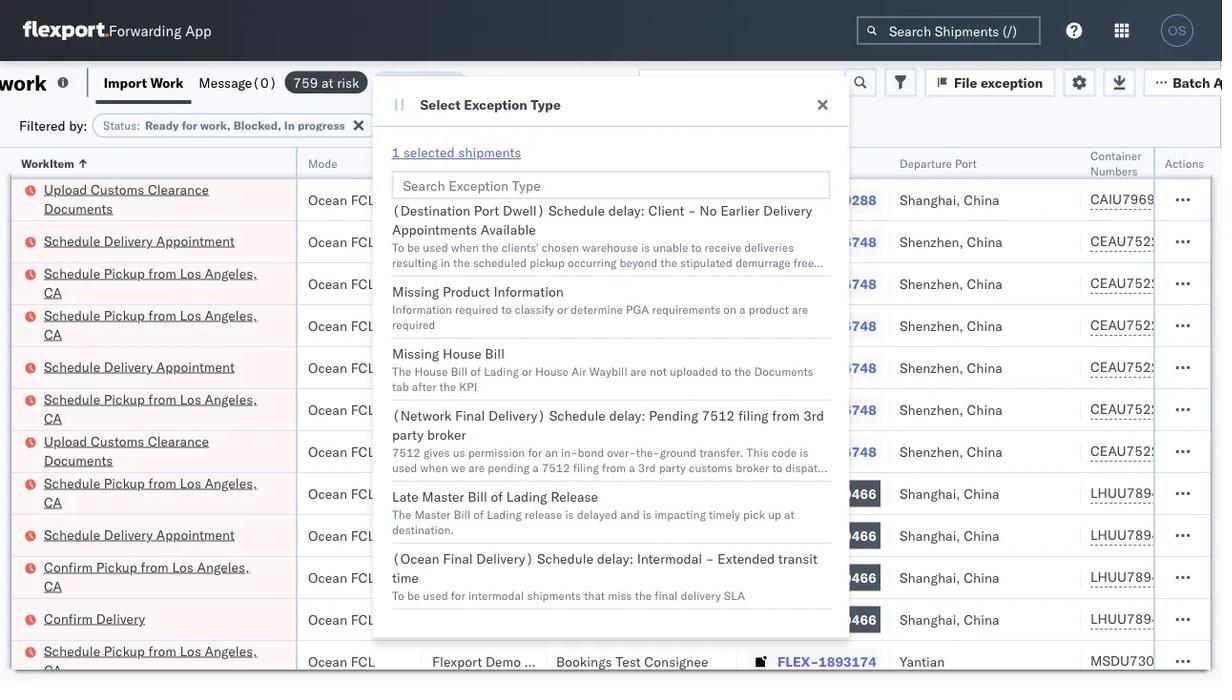 Task type: locate. For each thing, give the bounding box(es) containing it.
3 flex-1846748 from the top
[[777, 317, 877, 334]]

: down select
[[439, 118, 442, 133]]

bosch ocean test
[[432, 233, 541, 250], [556, 233, 665, 250], [432, 275, 541, 292], [556, 275, 665, 292], [432, 317, 541, 334], [556, 317, 665, 334], [432, 359, 541, 376], [556, 359, 665, 376], [432, 401, 541, 418], [556, 401, 665, 418], [432, 443, 541, 460], [556, 443, 665, 460], [432, 485, 541, 502], [556, 485, 665, 502], [432, 527, 541, 544], [556, 527, 665, 544], [432, 569, 541, 586], [556, 569, 665, 586], [432, 611, 541, 628]]

resize handle column header for workitem
[[273, 148, 296, 681]]

delivery for confirm delivery button
[[96, 610, 145, 627]]

3 appointment from the top
[[156, 526, 235, 543]]

be
[[407, 240, 419, 254], [407, 588, 419, 602]]

1 vertical spatial client
[[648, 202, 684, 219]]

1 schedule pickup from los angeles, ca from the top
[[44, 265, 257, 300]]

5 flex- from the top
[[777, 359, 819, 376]]

of up kpi
[[470, 364, 480, 378]]

2 vertical spatial for
[[451, 588, 465, 602]]

used inside (destination port dwell) schedule delay: client -  no earlier delivery appointments available to be used when the clients' chosen warehouse is unable to receive deliveries resulting in the scheduled pickup occurring beyond the stipulated demurrage free time missing product information information required to classify or determine pga requirements on a product are required
[[422, 240, 448, 254]]

0 horizontal spatial at
[[322, 74, 333, 91]]

0 vertical spatial schedule delivery appointment link
[[44, 231, 235, 250]]

filing down bond at the left
[[573, 460, 599, 475]]

1 vertical spatial required
[[392, 317, 435, 331]]

overdue,
[[554, 118, 604, 133]]

client inside (destination port dwell) schedule delay: client -  no earlier delivery appointments available to be used when the clients' chosen warehouse is unable to receive deliveries resulting in the scheduled pickup occurring beyond the stipulated demurrage free time missing product information information required to classify or determine pga requirements on a product are required
[[648, 202, 684, 219]]

delivery for 1st schedule delivery appointment button from the top
[[104, 232, 153, 249]]

2 flex-1889466 from the top
[[777, 527, 877, 544]]

2 horizontal spatial 7512
[[701, 407, 734, 424]]

0 horizontal spatial when
[[420, 460, 447, 475]]

used inside (ocean final delivery) schedule delay: intermodal - extended transit time to be used for intermodal shipments that miss the final delivery sla
[[422, 588, 448, 602]]

1 schedule delivery appointment button from the top
[[44, 231, 235, 252]]

2 12:59 am mdt, nov 5, 2022 from the top
[[31, 275, 211, 292]]

3 12:59 am mdt, nov 5, 2022 from the top
[[31, 317, 211, 334]]

from for 4th schedule pickup from los angeles, ca button from the bottom schedule pickup from los angeles, ca link
[[148, 307, 176, 323]]

1 vertical spatial when
[[420, 460, 447, 475]]

is right 'and'
[[642, 507, 651, 521]]

4 shanghai, china from the top
[[900, 569, 999, 586]]

schedule delivery appointment link down aug
[[44, 231, 235, 250]]

lhuu7894563, uetu
[[1090, 485, 1222, 501], [1090, 527, 1222, 543], [1090, 569, 1222, 585], [1090, 611, 1222, 627]]

demo down intermodal
[[486, 653, 521, 670]]

flex-1889466
[[777, 485, 877, 502], [777, 527, 877, 544], [777, 569, 877, 586], [777, 611, 877, 628]]

6 flex-1846748 from the top
[[777, 443, 877, 460]]

at right up
[[784, 507, 794, 521]]

0 vertical spatial flexport
[[432, 191, 482, 208]]

schedule delivery appointment link
[[44, 231, 235, 250], [44, 357, 235, 376], [44, 525, 235, 544]]

documents inside missing house bill the house bill of lading or house air waybill are not uploaded to the documents tab after the kpi
[[754, 364, 813, 378]]

2 vertical spatial 7512
[[541, 460, 570, 475]]

due
[[607, 118, 629, 133]]

for left 'work,'
[[182, 118, 197, 133]]

upload customs clearance documents button
[[44, 180, 271, 220], [44, 432, 271, 472]]

4 resize handle column header from the left
[[400, 148, 423, 681]]

lading up release
[[506, 488, 547, 505]]

4 schedule pickup from los angeles, ca link from the top
[[44, 474, 271, 512]]

final inside (network final delivery) schedule delay: pending 7512 filing from 3rd party broker 7512 gives us permission for an in-bond over-the-ground transfer. this code is used when we are pending a 7512 filing from a 3rd party customs broker to dispatch to trucker late master bill of lading release the master bill of lading release is delayed and is impacting timely pick up at destination.
[[455, 407, 484, 424]]

appointment up the 23,
[[156, 526, 235, 543]]

1 horizontal spatial at
[[784, 507, 794, 521]]

at risk : overdue, due soon
[[512, 118, 658, 133]]

documents down product
[[754, 364, 813, 378]]

2 fcl from the top
[[351, 233, 375, 250]]

used down '(ocean'
[[422, 588, 448, 602]]

of inside missing house bill the house bill of lading or house air waybill are not uploaded to the documents tab after the kpi
[[470, 364, 480, 378]]

delay: inside (destination port dwell) schedule delay: client -  no earlier delivery appointments available to be used when the clients' chosen warehouse is unable to receive deliveries resulting in the scheduled pickup occurring beyond the stipulated demurrage free time missing product information information required to classify or determine pga requirements on a product are required
[[608, 202, 644, 219]]

flexport down client name
[[432, 191, 482, 208]]

the
[[481, 240, 498, 254], [453, 255, 469, 269], [660, 255, 677, 269], [734, 364, 751, 378], [439, 379, 456, 394], [634, 588, 651, 602]]

angeles, for schedule pickup from los angeles, ca link associated with 3rd schedule pickup from los angeles, ca button from the bottom
[[205, 391, 257, 407]]

confirm delivery link
[[44, 609, 145, 628]]

missing house bill the house bill of lading or house air waybill are not uploaded to the documents tab after the kpi
[[392, 345, 813, 394]]

import work
[[104, 74, 184, 91]]

1 vertical spatial upload customs clearance documents button
[[44, 432, 271, 472]]

reset to default filters button
[[472, 68, 638, 97]]

are right product
[[791, 302, 808, 316]]

0 vertical spatial customs
[[91, 181, 144, 197]]

bookings test consignee
[[556, 653, 708, 670]]

: for snoozed
[[439, 118, 442, 133]]

or right classify
[[557, 302, 567, 316]]

1 ceau7522281, from the top
[[1090, 233, 1188, 249]]

schedule delivery appointment for 1st schedule delivery appointment button from the top the schedule delivery appointment 'link'
[[44, 232, 235, 249]]

0 vertical spatial broker
[[427, 426, 466, 443]]

hlxu
[[1192, 233, 1222, 249], [1192, 275, 1222, 291], [1192, 317, 1222, 333], [1192, 359, 1222, 375], [1192, 401, 1222, 417], [1192, 443, 1222, 459]]

schedule delivery appointment button up confirm pickup from los angeles, ca
[[44, 525, 235, 546]]

risk right at
[[527, 118, 546, 133]]

1 horizontal spatial for
[[451, 588, 465, 602]]

no down select
[[447, 118, 463, 133]]

7 resize handle column header from the left
[[867, 148, 890, 681]]

0 horizontal spatial port
[[473, 202, 499, 219]]

delivery) for (network
[[488, 407, 545, 424]]

0 horizontal spatial 3rd
[[638, 460, 655, 475]]

los for 1st schedule pickup from los angeles, ca button from the bottom of the page
[[180, 642, 201, 659]]

to
[[523, 73, 536, 90], [691, 240, 701, 254], [501, 302, 511, 316], [721, 364, 731, 378], [772, 460, 782, 475], [392, 476, 402, 490]]

1 vertical spatial schedule delivery appointment
[[44, 358, 235, 375]]

0 vertical spatial or
[[557, 302, 567, 316]]

delivery up deliveries at the top of page
[[763, 202, 812, 219]]

1 vertical spatial lading
[[506, 488, 547, 505]]

1 vertical spatial port
[[473, 202, 499, 219]]

9 ocean fcl from the top
[[308, 527, 375, 544]]

test
[[516, 233, 541, 250], [640, 233, 665, 250], [516, 275, 541, 292], [640, 275, 665, 292], [516, 317, 541, 334], [640, 317, 665, 334], [516, 359, 541, 376], [640, 359, 665, 376], [516, 401, 541, 418], [640, 401, 665, 418], [516, 443, 541, 460], [640, 443, 665, 460], [516, 485, 541, 502], [640, 485, 665, 502], [516, 527, 541, 544], [640, 527, 665, 544], [516, 569, 541, 586], [640, 569, 665, 586], [516, 611, 541, 628], [615, 653, 641, 670]]

to down code
[[772, 460, 782, 475]]

(0)
[[252, 74, 277, 91]]

2 ocean fcl from the top
[[308, 233, 375, 250]]

a right pending
[[532, 460, 538, 475]]

forwarding app link
[[23, 21, 211, 40]]

confirm down the pm
[[44, 610, 93, 627]]

container numbers
[[1090, 148, 1141, 178]]

0 horizontal spatial 7512
[[392, 445, 420, 459]]

flex-1889466 down dispatch
[[777, 485, 877, 502]]

3rd up dispatch
[[803, 407, 824, 424]]

scheduled
[[472, 255, 526, 269]]

upload customs clearance documents for 1st upload customs clearance documents button from the bottom of the page
[[44, 433, 209, 468]]

4 1846748 from the top
[[819, 359, 877, 376]]

are left not
[[630, 364, 646, 378]]

fcl
[[351, 191, 375, 208], [351, 233, 375, 250], [351, 275, 375, 292], [351, 317, 375, 334], [351, 359, 375, 376], [351, 401, 375, 418], [351, 443, 375, 460], [351, 485, 375, 502], [351, 527, 375, 544], [351, 569, 375, 586], [351, 611, 375, 628], [351, 653, 375, 670]]

0 horizontal spatial filing
[[573, 460, 599, 475]]

3rd
[[803, 407, 824, 424], [638, 460, 655, 475]]

14, up the 23,
[[161, 527, 182, 544]]

on right '205'
[[409, 74, 425, 91]]

5 resize handle column header from the left
[[524, 148, 547, 681]]

2 ceau7522281, from the top
[[1090, 275, 1188, 291]]

a inside (destination port dwell) schedule delay: client -  no earlier delivery appointments available to be used when the clients' chosen warehouse is unable to receive deliveries resulting in the scheduled pickup occurring beyond the stipulated demurrage free time missing product information information required to classify or determine pga requirements on a product are required
[[739, 302, 745, 316]]

the right the uploaded at the right bottom of the page
[[734, 364, 751, 378]]

2 horizontal spatial a
[[739, 302, 745, 316]]

1 vertical spatial final
[[442, 550, 472, 567]]

3 1889466 from the top
[[819, 569, 877, 586]]

file exception button
[[924, 68, 1055, 97], [924, 68, 1055, 97]]

1 vertical spatial missing
[[392, 345, 439, 362]]

1 vertical spatial time
[[392, 570, 418, 586]]

confirm up 7:00
[[44, 559, 93, 575]]

(network
[[392, 407, 451, 424]]

0 horizontal spatial are
[[468, 460, 484, 475]]

7512 down an
[[541, 460, 570, 475]]

2 5, from the top
[[162, 275, 175, 292]]

3 hlxu from the top
[[1192, 317, 1222, 333]]

3 : from the left
[[546, 118, 549, 133]]

consignee up "search exception type" text box
[[556, 156, 611, 170]]

: down 'type'
[[546, 118, 549, 133]]

confirm for confirm delivery
[[44, 610, 93, 627]]

be up resulting
[[407, 240, 419, 254]]

delivery up 5:00 pm mst, dec 23, 2022 at the bottom of the page
[[104, 526, 153, 543]]

shipments left that
[[526, 588, 580, 602]]

7 fcl from the top
[[351, 443, 375, 460]]

flex id
[[747, 156, 783, 170]]

delivery) for (ocean
[[476, 550, 533, 567]]

forwarding app
[[109, 21, 211, 40]]

to inside (destination port dwell) schedule delay: client -  no earlier delivery appointments available to be used when the clients' chosen warehouse is unable to receive deliveries resulting in the scheduled pickup occurring beyond the stipulated demurrage free time missing product information information required to classify or determine pga requirements on a product are required
[[392, 240, 404, 254]]

for left an
[[527, 445, 542, 459]]

schedule delivery appointment button up 12:00 am mst, nov 9, 2022 in the left bottom of the page
[[44, 357, 235, 378]]

earlier
[[720, 202, 759, 219]]

6 shenzhen, from the top
[[900, 443, 963, 460]]

port inside button
[[955, 156, 977, 170]]

we
[[450, 460, 465, 475]]

0 vertical spatial be
[[407, 240, 419, 254]]

from inside confirm pickup from los angeles, ca
[[141, 559, 169, 575]]

1 be from the top
[[407, 240, 419, 254]]

shipments down at
[[458, 144, 521, 161]]

6 shenzhen, china from the top
[[900, 443, 1002, 460]]

0 vertical spatial upload customs clearance documents link
[[44, 180, 271, 218]]

sla
[[723, 588, 745, 602]]

be down '(ocean'
[[407, 588, 419, 602]]

appointment down 19,
[[156, 232, 235, 249]]

1 vertical spatial flexport
[[432, 653, 482, 670]]

1 shenzhen, china from the top
[[900, 233, 1002, 250]]

when inside (destination port dwell) schedule delay: client -  no earlier delivery appointments available to be used when the clients' chosen warehouse is unable to receive deliveries resulting in the scheduled pickup occurring beyond the stipulated demurrage free time missing product information information required to classify or determine pga requirements on a product are required
[[451, 240, 478, 254]]

receive
[[704, 240, 741, 254]]

schedule inside (network final delivery) schedule delay: pending 7512 filing from 3rd party broker 7512 gives us permission for an in-bond over-the-ground transfer. this code is used when we are pending a 7512 filing from a 3rd party customs broker to dispatch to trucker late master bill of lading release the master bill of lading release is delayed and is impacting timely pick up at destination.
[[549, 407, 605, 424]]

resize handle column header for deadline
[[209, 148, 232, 681]]

the up tab
[[392, 364, 411, 378]]

schedule pickup from los angeles, ca for schedule pickup from los angeles, ca link related to 2nd schedule pickup from los angeles, ca button from the bottom of the page
[[44, 475, 257, 510]]

is
[[641, 240, 649, 254], [799, 445, 808, 459], [565, 507, 573, 521], [642, 507, 651, 521]]

angeles, for 4th schedule pickup from los angeles, ca button from the bottom schedule pickup from los angeles, ca link
[[205, 307, 257, 323]]

on left product
[[723, 302, 736, 316]]

no left earlier
[[699, 202, 716, 219]]

1 horizontal spatial a
[[628, 460, 635, 475]]

3 ceau7522281, hlxu from the top
[[1090, 317, 1222, 333]]

5 schedule pickup from los angeles, ca button from the top
[[44, 642, 271, 681]]

- inside (ocean final delivery) schedule delay: intermodal - extended transit time to be used for intermodal shipments that miss the final delivery sla
[[705, 550, 714, 567]]

4 hlxu from the top
[[1192, 359, 1222, 375]]

3 lhuu7894563, uetu from the top
[[1090, 569, 1222, 585]]

1 vertical spatial at
[[784, 507, 794, 521]]

los for confirm pickup from los angeles, ca button
[[172, 559, 194, 575]]

3 12:59 from the top
[[31, 317, 69, 334]]

schedule pickup from los angeles, ca
[[44, 265, 257, 300], [44, 307, 257, 342], [44, 391, 257, 426], [44, 475, 257, 510], [44, 642, 257, 678]]

information down resulting
[[392, 302, 452, 316]]

consignee inside button
[[556, 156, 611, 170]]

0 vertical spatial shipments
[[458, 144, 521, 161]]

delay: up over-
[[609, 407, 645, 424]]

are right we
[[468, 460, 484, 475]]

confirm inside confirm pickup from los angeles, ca
[[44, 559, 93, 575]]

10 fcl from the top
[[351, 569, 375, 586]]

schedule delivery appointment up 12:00 am mst, nov 9, 2022 in the left bottom of the page
[[44, 358, 235, 375]]

customs left 9,
[[91, 433, 144, 449]]

4 schedule pickup from los angeles, ca button from the top
[[44, 474, 271, 514]]

1 vertical spatial upload customs clearance documents link
[[44, 432, 271, 470]]

schedule
[[548, 202, 604, 219], [44, 232, 100, 249], [44, 265, 100, 281], [44, 307, 100, 323], [44, 358, 100, 375], [44, 391, 100, 407], [549, 407, 605, 424], [44, 475, 100, 491], [44, 526, 100, 543], [537, 550, 593, 567], [44, 642, 100, 659]]

1 appointment from the top
[[156, 232, 235, 249]]

1 vertical spatial customs
[[91, 433, 144, 449]]

delay: inside (ocean final delivery) schedule delay: intermodal - extended transit time to be used for intermodal shipments that miss the final delivery sla
[[596, 550, 633, 567]]

when down "appointments"
[[451, 240, 478, 254]]

used down "appointments"
[[422, 240, 448, 254]]

0 horizontal spatial no
[[447, 118, 463, 133]]

the inside (ocean final delivery) schedule delay: intermodal - extended transit time to be used for intermodal shipments that miss the final delivery sla
[[634, 588, 651, 602]]

0 vertical spatial appointment
[[156, 232, 235, 249]]

customs
[[91, 181, 144, 197], [91, 433, 144, 449]]

3rd down the- at the right bottom
[[638, 460, 655, 475]]

for inside (ocean final delivery) schedule delay: intermodal - extended transit time to be used for intermodal shipments that miss the final delivery sla
[[451, 588, 465, 602]]

1 ceau7522281, hlxu from the top
[[1090, 233, 1222, 249]]

lading
[[483, 364, 518, 378], [506, 488, 547, 505], [486, 507, 521, 521]]

5 flex-1846748 from the top
[[777, 401, 877, 418]]

of
[[470, 364, 480, 378], [490, 488, 502, 505], [473, 507, 483, 521]]

delivery) inside (ocean final delivery) schedule delay: intermodal - extended transit time to be used for intermodal shipments that miss the final delivery sla
[[476, 550, 533, 567]]

broker up gives
[[427, 426, 466, 443]]

documents for upload customs clearance documents link associated with 1st upload customs clearance documents button from the bottom of the page
[[44, 452, 113, 468]]

or left air at bottom
[[521, 364, 532, 378]]

clearance
[[148, 181, 209, 197], [148, 433, 209, 449]]

8 fcl from the top
[[351, 485, 375, 502]]

0 vertical spatial 14,
[[161, 485, 182, 502]]

delay: down "search exception type" text box
[[608, 202, 644, 219]]

1 vertical spatial delay:
[[609, 407, 645, 424]]

ground
[[660, 445, 696, 459]]

yantian
[[900, 653, 945, 670]]

documents down deadline
[[44, 200, 113, 217]]

delivery for 2nd schedule delivery appointment button from the bottom
[[104, 358, 153, 375]]

1 horizontal spatial :
[[439, 118, 442, 133]]

from for confirm pickup from los angeles, ca link
[[141, 559, 169, 575]]

clients'
[[501, 240, 538, 254]]

schedule pickup from los angeles, ca link
[[44, 264, 271, 302], [44, 306, 271, 344], [44, 390, 271, 428], [44, 474, 271, 512], [44, 642, 271, 680]]

2 resize handle column header from the left
[[273, 148, 296, 681]]

1 shenzhen, from the top
[[900, 233, 963, 250]]

1 vertical spatial confirm
[[44, 610, 93, 627]]

1 horizontal spatial on
[[723, 302, 736, 316]]

5 ca from the top
[[44, 578, 62, 594]]

1 horizontal spatial 7512
[[541, 460, 570, 475]]

angeles, inside confirm pickup from los angeles, ca
[[197, 559, 249, 575]]

consignee down final
[[644, 653, 708, 670]]

confirm inside 'link'
[[44, 610, 93, 627]]

1 schedule delivery appointment link from the top
[[44, 231, 235, 250]]

resize handle column header
[[209, 148, 232, 681], [273, 148, 296, 681], [276, 148, 299, 681], [400, 148, 423, 681], [524, 148, 547, 681], [715, 148, 737, 681], [867, 148, 890, 681], [1058, 148, 1081, 681], [1182, 148, 1205, 681], [1188, 148, 1211, 681]]

or inside (destination port dwell) schedule delay: client -  no earlier delivery appointments available to be used when the clients' chosen warehouse is unable to receive deliveries resulting in the scheduled pickup occurring beyond the stipulated demurrage free time missing product information information required to classify or determine pga requirements on a product are required
[[557, 302, 567, 316]]

1 vertical spatial party
[[658, 460, 685, 475]]

12 flex- from the top
[[777, 653, 819, 670]]

schedule delivery appointment link up confirm pickup from los angeles, ca
[[44, 525, 235, 544]]

lading inside missing house bill the house bill of lading or house air waybill are not uploaded to the documents tab after the kpi
[[483, 364, 518, 378]]

0 vertical spatial the
[[392, 364, 411, 378]]

customs for 1st upload customs clearance documents button from the bottom of the page
[[91, 433, 144, 449]]

unable
[[652, 240, 688, 254]]

1 vertical spatial risk
[[527, 118, 546, 133]]

required down resulting
[[392, 317, 435, 331]]

3 schedule pickup from los angeles, ca link from the top
[[44, 390, 271, 428]]

to up resulting
[[392, 240, 404, 254]]

1 vertical spatial used
[[392, 460, 417, 475]]

1 vertical spatial 3rd
[[638, 460, 655, 475]]

2 : from the left
[[439, 118, 442, 133]]

schedule delivery appointment link for 3rd schedule delivery appointment button
[[44, 525, 235, 544]]

2 schedule delivery appointment link from the top
[[44, 357, 235, 376]]

1 vertical spatial documents
[[754, 364, 813, 378]]

mst, right the pm
[[88, 569, 120, 586]]

1 vertical spatial 14,
[[161, 527, 182, 544]]

1 vertical spatial be
[[407, 588, 419, 602]]

delay: inside (network final delivery) schedule delay: pending 7512 filing from 3rd party broker 7512 gives us permission for an in-bond over-the-ground transfer. this code is used when we are pending a 7512 filing from a 3rd party customs broker to dispatch to trucker late master bill of lading release the master bill of lading release is delayed and is impacting timely pick up at destination.
[[609, 407, 645, 424]]

mst, left 9,
[[97, 443, 130, 460]]

app
[[185, 21, 211, 40]]

6 ca from the top
[[44, 662, 62, 678]]

appointment
[[156, 232, 235, 249], [156, 358, 235, 375], [156, 526, 235, 543]]

2 schedule pickup from los angeles, ca button from the top
[[44, 306, 271, 346]]

2 vertical spatial documents
[[44, 452, 113, 468]]

to left classify
[[501, 302, 511, 316]]

used inside (network final delivery) schedule delay: pending 7512 filing from 3rd party broker 7512 gives us permission for an in-bond over-the-ground transfer. this code is used when we are pending a 7512 filing from a 3rd party customs broker to dispatch to trucker late master bill of lading release the master bill of lading release is delayed and is impacting timely pick up at destination.
[[392, 460, 417, 475]]

at inside (network final delivery) schedule delay: pending 7512 filing from 3rd party broker 7512 gives us permission for an in-bond over-the-ground transfer. this code is used when we are pending a 7512 filing from a 3rd party customs broker to dispatch to trucker late master bill of lading release the master bill of lading release is delayed and is impacting timely pick up at destination.
[[784, 507, 794, 521]]

missing up after
[[392, 345, 439, 362]]

0 vertical spatial when
[[451, 240, 478, 254]]

6 12:59 from the top
[[31, 485, 69, 502]]

1 vertical spatial of
[[490, 488, 502, 505]]

1 vertical spatial no
[[699, 202, 716, 219]]

flexport demo consignee down intermodal
[[432, 653, 588, 670]]

0 horizontal spatial broker
[[427, 426, 466, 443]]

0 vertical spatial on
[[409, 74, 425, 91]]

10 ocean fcl from the top
[[308, 569, 375, 586]]

lhuu7894563,
[[1090, 485, 1189, 501], [1090, 527, 1189, 543], [1090, 569, 1189, 585], [1090, 611, 1189, 627]]

actions
[[1165, 156, 1204, 170]]

schedule pickup from los angeles, ca for 1st schedule pickup from los angeles, ca button from the bottom of the page's schedule pickup from los angeles, ca link
[[44, 642, 257, 678]]

uetu
[[1192, 485, 1222, 501], [1192, 527, 1222, 543], [1192, 569, 1222, 585], [1192, 611, 1222, 627]]

used
[[422, 240, 448, 254], [392, 460, 417, 475], [422, 588, 448, 602]]

-
[[556, 191, 564, 208], [564, 191, 573, 208], [687, 202, 696, 219], [705, 550, 714, 567]]

mst, left "jan"
[[97, 653, 130, 670]]

1 vertical spatial 12:59 am mst, dec 14, 2022
[[31, 527, 219, 544]]

3 shanghai, china from the top
[[900, 527, 999, 544]]

bill up kpi
[[450, 364, 467, 378]]

0 horizontal spatial or
[[521, 364, 532, 378]]

container numbers button
[[1081, 144, 1186, 178]]

0 vertical spatial information
[[493, 283, 563, 300]]

port inside (destination port dwell) schedule delay: client -  no earlier delivery appointments available to be used when the clients' chosen warehouse is unable to receive deliveries resulting in the scheduled pickup occurring beyond the stipulated demurrage free time missing product information information required to classify or determine pga requirements on a product are required
[[473, 202, 499, 219]]

mst, up 5:00 pm mst, dec 23, 2022 at the bottom of the page
[[97, 527, 130, 544]]

2 flex- from the top
[[777, 233, 819, 250]]

pick
[[743, 507, 765, 521]]

2 to from the top
[[392, 588, 404, 602]]

trucker
[[405, 476, 442, 490]]

1 vertical spatial delivery)
[[476, 550, 533, 567]]

0 vertical spatial of
[[470, 364, 480, 378]]

product
[[748, 302, 788, 316]]

confirm pickup from los angeles, ca
[[44, 559, 249, 594]]

resize handle column header for mode
[[400, 148, 423, 681]]

are inside missing house bill the house bill of lading or house air waybill are not uploaded to the documents tab after the kpi
[[630, 364, 646, 378]]

Search Work text field
[[638, 68, 846, 97]]

2 be from the top
[[407, 588, 419, 602]]

angeles, for confirm pickup from los angeles, ca link
[[197, 559, 249, 575]]

- inside (destination port dwell) schedule delay: client -  no earlier delivery appointments available to be used when the clients' chosen warehouse is unable to receive deliveries resulting in the scheduled pickup occurring beyond the stipulated demurrage free time missing product information information required to classify or determine pga requirements on a product are required
[[687, 202, 696, 219]]

resize handle column header for departure port
[[1058, 148, 1081, 681]]

0 vertical spatial delay:
[[608, 202, 644, 219]]

master
[[421, 488, 464, 505], [414, 507, 450, 521]]

0 vertical spatial used
[[422, 240, 448, 254]]

1 upload customs clearance documents from the top
[[44, 181, 209, 217]]

master down we
[[421, 488, 464, 505]]

at
[[322, 74, 333, 91], [784, 507, 794, 521]]

2 vertical spatial schedule delivery appointment
[[44, 526, 235, 543]]

flex-1889466 up transit
[[777, 527, 877, 544]]

customs down deadline button on the top of page
[[91, 181, 144, 197]]

port
[[955, 156, 977, 170], [473, 202, 499, 219]]

1 horizontal spatial information
[[493, 283, 563, 300]]

: left 'ready'
[[137, 118, 140, 133]]

: for status
[[137, 118, 140, 133]]

resize handle column header for client name
[[524, 148, 547, 681]]

2 horizontal spatial for
[[527, 445, 542, 459]]

port right the departure at top
[[955, 156, 977, 170]]

1 shanghai, china from the top
[[900, 191, 999, 208]]

the left final
[[634, 588, 651, 602]]

3 fcl from the top
[[351, 275, 375, 292]]

the inside missing house bill the house bill of lading or house air waybill are not uploaded to the documents tab after the kpi
[[392, 364, 411, 378]]

upload customs clearance documents link for second upload customs clearance documents button from the bottom of the page
[[44, 180, 271, 218]]

schedule delivery appointment for the schedule delivery appointment 'link' corresponding to 2nd schedule delivery appointment button from the bottom
[[44, 358, 235, 375]]

schedule pickup from los angeles, ca link for 3rd schedule pickup from los angeles, ca button from the bottom
[[44, 390, 271, 428]]

0 vertical spatial client
[[432, 156, 463, 170]]

schedule inside (destination port dwell) schedule delay: client -  no earlier delivery appointments available to be used when the clients' chosen warehouse is unable to receive deliveries resulting in the scheduled pickup occurring beyond the stipulated demurrage free time missing product information information required to classify or determine pga requirements on a product are required
[[548, 202, 604, 219]]

are
[[791, 302, 808, 316], [630, 364, 646, 378], [468, 460, 484, 475]]

8 flex- from the top
[[777, 485, 819, 502]]

1 vertical spatial are
[[630, 364, 646, 378]]

to down '(ocean'
[[392, 588, 404, 602]]

205
[[381, 74, 406, 91]]

ceau7522281,
[[1090, 233, 1188, 249], [1090, 275, 1188, 291], [1090, 317, 1188, 333], [1090, 359, 1188, 375], [1090, 401, 1188, 417], [1090, 443, 1188, 459]]

upload for second upload customs clearance documents button from the bottom of the page
[[44, 181, 87, 197]]

1 flex- from the top
[[777, 191, 819, 208]]

schedule pickup from los angeles, ca link for 4th schedule pickup from los angeles, ca button from the bottom
[[44, 306, 271, 344]]

1 horizontal spatial broker
[[735, 460, 769, 475]]

mst,
[[97, 443, 130, 460], [97, 485, 130, 502], [97, 527, 130, 544], [88, 569, 120, 586], [89, 611, 122, 628], [97, 653, 130, 670]]

19,
[[155, 191, 175, 208]]

1 upload customs clearance documents button from the top
[[44, 180, 271, 220]]

when down gives
[[420, 460, 447, 475]]

1 customs from the top
[[91, 181, 144, 197]]

7512 up transfer.
[[701, 407, 734, 424]]

3 1846748 from the top
[[819, 317, 877, 334]]

risk right 759
[[337, 74, 359, 91]]

delivery) inside (network final delivery) schedule delay: pending 7512 filing from 3rd party broker 7512 gives us permission for an in-bond over-the-ground transfer. this code is used when we are pending a 7512 filing from a 3rd party customs broker to dispatch to trucker late master bill of lading release the master bill of lading release is delayed and is impacting timely pick up at destination.
[[488, 407, 545, 424]]

1 vertical spatial or
[[521, 364, 532, 378]]

to right reset
[[523, 73, 536, 90]]

flex-1893174
[[777, 653, 877, 670]]

1889466
[[819, 485, 877, 502], [819, 527, 877, 544], [819, 569, 877, 586], [819, 611, 877, 628]]

2 14, from the top
[[161, 527, 182, 544]]

is up beyond
[[641, 240, 649, 254]]

for left intermodal
[[451, 588, 465, 602]]

4 schedule pickup from los angeles, ca from the top
[[44, 475, 257, 510]]

message (0)
[[199, 74, 277, 91]]

party
[[392, 426, 423, 443], [658, 460, 685, 475]]

2 vertical spatial appointment
[[156, 526, 235, 543]]

4 uetu from the top
[[1192, 611, 1222, 627]]

flexport demo consignee
[[432, 191, 588, 208], [432, 653, 588, 670]]

0 vertical spatial no
[[447, 118, 463, 133]]

1 vertical spatial appointment
[[156, 358, 235, 375]]

this
[[746, 445, 768, 459]]

1 horizontal spatial shipments
[[526, 588, 580, 602]]

1 vertical spatial shipments
[[526, 588, 580, 602]]

client
[[432, 156, 463, 170], [648, 202, 684, 219]]

1 vertical spatial schedule delivery appointment button
[[44, 357, 235, 378]]

resize handle column header for consignee
[[715, 148, 737, 681]]

final for (network
[[455, 407, 484, 424]]

1 vertical spatial clearance
[[148, 433, 209, 449]]

1 vertical spatial the
[[392, 507, 411, 521]]

to right the uploaded at the right bottom of the page
[[721, 364, 731, 378]]

angeles, for 1st schedule pickup from los angeles, ca button from the bottom of the page's schedule pickup from los angeles, ca link
[[205, 642, 257, 659]]

2 appointment from the top
[[156, 358, 235, 375]]

final inside (ocean final delivery) schedule delay: intermodal - extended transit time to be used for intermodal shipments that miss the final delivery sla
[[442, 550, 472, 567]]

schedule delivery appointment link for 2nd schedule delivery appointment button from the bottom
[[44, 357, 235, 376]]

2 horizontal spatial :
[[546, 118, 549, 133]]

2023
[[182, 653, 215, 670]]

0 horizontal spatial risk
[[337, 74, 359, 91]]

customs
[[688, 460, 732, 475]]

are inside (destination port dwell) schedule delay: client -  no earlier delivery appointments available to be used when the clients' chosen warehouse is unable to receive deliveries resulting in the scheduled pickup occurring beyond the stipulated demurrage free time missing product information information required to classify or determine pga requirements on a product are required
[[791, 302, 808, 316]]

5 shanghai, china from the top
[[900, 611, 999, 628]]

10 resize handle column header from the left
[[1188, 148, 1211, 681]]

used up trucker
[[392, 460, 417, 475]]

0 horizontal spatial client
[[432, 156, 463, 170]]

los inside confirm pickup from los angeles, ca
[[172, 559, 194, 575]]

flexport down intermodal
[[432, 653, 482, 670]]

the inside (network final delivery) schedule delay: pending 7512 filing from 3rd party broker 7512 gives us permission for an in-bond over-the-ground transfer. this code is used when we are pending a 7512 filing from a 3rd party customs broker to dispatch to trucker late master bill of lading release the master bill of lading release is delayed and is impacting timely pick up at destination.
[[392, 507, 411, 521]]

7512 left gives
[[392, 445, 420, 459]]

schedule delivery appointment up confirm pickup from los angeles, ca
[[44, 526, 235, 543]]

0 vertical spatial schedule delivery appointment
[[44, 232, 235, 249]]

to inside (ocean final delivery) schedule delay: intermodal - extended transit time to be used for intermodal shipments that miss the final delivery sla
[[392, 588, 404, 602]]

0 vertical spatial delivery)
[[488, 407, 545, 424]]

1 horizontal spatial required
[[455, 302, 498, 316]]

1 vertical spatial to
[[392, 588, 404, 602]]

12:59 am mdt, nov 5, 2022
[[31, 233, 211, 250], [31, 275, 211, 292], [31, 317, 211, 334], [31, 359, 211, 376], [31, 401, 211, 418]]

select exception type
[[420, 96, 561, 113]]

filing
[[738, 407, 768, 424], [573, 460, 599, 475]]

confirm for confirm pickup from los angeles, ca
[[44, 559, 93, 575]]

1 vertical spatial upload customs clearance documents
[[44, 433, 209, 468]]

tab
[[392, 379, 408, 394]]

for
[[182, 118, 197, 133], [527, 445, 542, 459], [451, 588, 465, 602]]

lading down classify
[[483, 364, 518, 378]]

schedule delivery appointment for the schedule delivery appointment 'link' corresponding to 3rd schedule delivery appointment button
[[44, 526, 235, 543]]

the down late
[[392, 507, 411, 521]]

4 shenzhen, china from the top
[[900, 359, 1002, 376]]

risk
[[337, 74, 359, 91], [527, 118, 546, 133]]

flex-1846748 button
[[747, 228, 880, 255], [747, 228, 880, 255], [747, 270, 880, 297], [747, 270, 880, 297], [747, 312, 880, 339], [747, 312, 880, 339], [747, 354, 880, 381], [747, 354, 880, 381], [747, 396, 880, 423], [747, 396, 880, 423], [747, 438, 880, 465], [747, 438, 880, 465]]

house
[[442, 345, 481, 362], [414, 364, 447, 378], [535, 364, 568, 378]]

0 vertical spatial are
[[791, 302, 808, 316]]

3 shanghai, from the top
[[900, 527, 960, 544]]

delay: for pending
[[609, 407, 645, 424]]

consignee up chosen
[[524, 191, 588, 208]]

0 vertical spatial missing
[[392, 283, 439, 300]]

12:00
[[31, 443, 69, 460]]

are inside (network final delivery) schedule delay: pending 7512 filing from 3rd party broker 7512 gives us permission for an in-bond over-the-ground transfer. this code is used when we are pending a 7512 filing from a 3rd party customs broker to dispatch to trucker late master bill of lading release the master bill of lading release is delayed and is impacting timely pick up at destination.
[[468, 460, 484, 475]]

2 shenzhen, from the top
[[900, 275, 963, 292]]

broker down this
[[735, 460, 769, 475]]

9 fcl from the top
[[351, 527, 375, 544]]

1 time from the top
[[392, 270, 414, 285]]

ca
[[44, 284, 62, 300], [44, 326, 62, 342], [44, 410, 62, 426], [44, 494, 62, 510], [44, 578, 62, 594], [44, 662, 62, 678]]

reset
[[484, 73, 520, 90]]

3 5, from the top
[[162, 317, 175, 334]]

0 vertical spatial clearance
[[148, 181, 209, 197]]

4 1889466 from the top
[[819, 611, 877, 628]]

1
[[392, 144, 400, 161]]

final down kpi
[[455, 407, 484, 424]]

appointment up 9,
[[156, 358, 235, 375]]

6 ceau7522281, hlxu from the top
[[1090, 443, 1222, 459]]



Task type: describe. For each thing, give the bounding box(es) containing it.
os
[[1168, 23, 1186, 38]]

2 flexport demo consignee from the top
[[432, 653, 588, 670]]

4 ceau7522281, from the top
[[1090, 359, 1188, 375]]

appointment for the schedule delivery appointment 'link' corresponding to 3rd schedule delivery appointment button
[[156, 526, 235, 543]]

los for 4th schedule pickup from los angeles, ca button from the bottom
[[180, 307, 201, 323]]

1 vertical spatial 7512
[[392, 445, 420, 459]]

file exception
[[954, 74, 1043, 91]]

to inside button
[[523, 73, 536, 90]]

time inside (ocean final delivery) schedule delay: intermodal - extended transit time to be used for intermodal shipments that miss the final delivery sla
[[392, 570, 418, 586]]

the left kpi
[[439, 379, 456, 394]]

over-
[[607, 445, 636, 459]]

4 shanghai, from the top
[[900, 569, 960, 586]]

0 vertical spatial for
[[182, 118, 197, 133]]

6 hlxu from the top
[[1192, 443, 1222, 459]]

the right in
[[453, 255, 469, 269]]

is inside (destination port dwell) schedule delay: client -  no earlier delivery appointments available to be used when the clients' chosen warehouse is unable to receive deliveries resulting in the scheduled pickup occurring beyond the stipulated demurrage free time missing product information information required to classify or determine pga requirements on a product are required
[[641, 240, 649, 254]]

flex-1660288
[[777, 191, 877, 208]]

angeles, for schedule pickup from los angeles, ca link related to 2nd schedule pickup from los angeles, ca button from the bottom of the page
[[205, 475, 257, 491]]

timely
[[708, 507, 740, 521]]

1 uetu from the top
[[1192, 485, 1222, 501]]

1 vertical spatial broker
[[735, 460, 769, 475]]

batch
[[1173, 74, 1210, 91]]

4 ca from the top
[[44, 494, 62, 510]]

up
[[768, 507, 781, 521]]

demurrage
[[735, 255, 790, 269]]

reset to default filters
[[484, 73, 627, 90]]

blocked,
[[233, 118, 281, 133]]

schedule pickup from los angeles, ca for schedule pickup from los angeles, ca link associated with 3rd schedule pickup from los angeles, ca button from the bottom
[[44, 391, 257, 426]]

bond
[[577, 445, 604, 459]]

6 ceau7522281, from the top
[[1090, 443, 1188, 459]]

kpi
[[459, 379, 477, 394]]

11 ocean fcl from the top
[[308, 611, 375, 628]]

on inside (destination port dwell) schedule delay: client -  no earlier delivery appointments available to be used when the clients' chosen warehouse is unable to receive deliveries resulting in the scheduled pickup occurring beyond the stipulated demurrage free time missing product information information required to classify or determine pga requirements on a product are required
[[723, 302, 736, 316]]

0 vertical spatial required
[[455, 302, 498, 316]]

for inside (network final delivery) schedule delay: pending 7512 filing from 3rd party broker 7512 gives us permission for an in-bond over-the-ground transfer. this code is used when we are pending a 7512 filing from a 3rd party customs broker to dispatch to trucker late master bill of lading release the master bill of lading release is delayed and is impacting timely pick up at destination.
[[527, 445, 542, 459]]

classify
[[514, 302, 554, 316]]

4 12:59 from the top
[[31, 359, 69, 376]]

1 1846748 from the top
[[819, 233, 877, 250]]

dec left 24,
[[125, 611, 150, 628]]

when inside (network final delivery) schedule delay: pending 7512 filing from 3rd party broker 7512 gives us permission for an in-bond over-the-ground transfer. this code is used when we are pending a 7512 filing from a 3rd party customs broker to dispatch to trucker late master bill of lading release the master bill of lading release is delayed and is impacting timely pick up at destination.
[[420, 460, 447, 475]]

selected
[[403, 144, 455, 161]]

not
[[649, 364, 666, 378]]

2 12:59 am mst, dec 14, 2022 from the top
[[31, 527, 219, 544]]

6 fcl from the top
[[351, 401, 375, 418]]

5 ceau7522281, hlxu from the top
[[1090, 401, 1222, 417]]

from for schedule pickup from los angeles, ca link for 5th schedule pickup from los angeles, ca button from the bottom
[[148, 265, 176, 281]]

4 lhuu7894563, uetu from the top
[[1090, 611, 1222, 627]]

3 flex-1889466 from the top
[[777, 569, 877, 586]]

7 flex- from the top
[[777, 443, 819, 460]]

mst, down 12:00 am mst, nov 9, 2022 in the left bottom of the page
[[97, 485, 130, 502]]

to up stipulated
[[691, 240, 701, 254]]

customs for second upload customs clearance documents button from the bottom of the page
[[91, 181, 144, 197]]

permission
[[468, 445, 524, 459]]

4 ceau7522281, hlxu from the top
[[1090, 359, 1222, 375]]

1 1889466 from the top
[[819, 485, 877, 502]]

los for 2nd schedule pickup from los angeles, ca button from the bottom of the page
[[180, 475, 201, 491]]

2 1889466 from the top
[[819, 527, 877, 544]]

flex id button
[[737, 152, 871, 171]]

release
[[550, 488, 598, 505]]

delivery for 3rd schedule delivery appointment button
[[104, 526, 153, 543]]

8 ocean fcl from the top
[[308, 485, 375, 502]]

759
[[293, 74, 318, 91]]

port for (destination
[[473, 202, 499, 219]]

2 12:59 from the top
[[31, 275, 69, 292]]

intermodal
[[636, 550, 702, 567]]

deadline
[[31, 156, 78, 170]]

mst, down 5:00 pm mst, dec 23, 2022 at the bottom of the page
[[89, 611, 122, 628]]

6 ocean fcl from the top
[[308, 401, 375, 418]]

determine
[[570, 302, 622, 316]]

dec up confirm pickup from los angeles, ca
[[133, 527, 158, 544]]

delivery inside (destination port dwell) schedule delay: client -  no earlier delivery appointments available to be used when the clients' chosen warehouse is unable to receive deliveries resulting in the scheduled pickup occurring beyond the stipulated demurrage free time missing product information information required to classify or determine pga requirements on a product are required
[[763, 202, 812, 219]]

chosen
[[541, 240, 579, 254]]

track
[[428, 74, 459, 91]]

1 vertical spatial master
[[414, 507, 450, 521]]

4 lhuu7894563, from the top
[[1090, 611, 1189, 627]]

by:
[[69, 117, 87, 134]]

5 shenzhen, from the top
[[900, 401, 963, 418]]

pending
[[487, 460, 529, 475]]

1 12:59 from the top
[[31, 233, 69, 250]]

1 schedule pickup from los angeles, ca button from the top
[[44, 264, 271, 304]]

2 uetu from the top
[[1192, 527, 1222, 543]]

24,
[[153, 611, 174, 628]]

pickup
[[529, 255, 564, 269]]

2 lhuu7894563, uetu from the top
[[1090, 527, 1222, 543]]

schedule pickup from los angeles, ca for 4th schedule pickup from los angeles, ca button from the bottom schedule pickup from los angeles, ca link
[[44, 307, 257, 342]]

3 shenzhen, china from the top
[[900, 317, 1002, 334]]

2 vertical spatial lading
[[486, 507, 521, 521]]

import
[[104, 74, 147, 91]]

from for 1st schedule pickup from los angeles, ca button from the bottom of the page's schedule pickup from los angeles, ca link
[[148, 642, 176, 659]]

2 ceau7522281, hlxu from the top
[[1090, 275, 1222, 291]]

pickup inside confirm pickup from los angeles, ca
[[96, 559, 137, 575]]

the down unable on the right top of the page
[[660, 255, 677, 269]]

0 horizontal spatial information
[[392, 302, 452, 316]]

2 schedule delivery appointment button from the top
[[44, 357, 235, 378]]

house up after
[[414, 364, 447, 378]]

4 fcl from the top
[[351, 317, 375, 334]]

pending
[[649, 407, 698, 424]]

0 vertical spatial at
[[322, 74, 333, 91]]

3 schedule pickup from los angeles, ca button from the top
[[44, 390, 271, 430]]

1893174
[[819, 653, 877, 670]]

1 lhuu7894563, from the top
[[1090, 485, 1189, 501]]

free
[[793, 255, 813, 269]]

angeles, for schedule pickup from los angeles, ca link for 5th schedule pickup from los angeles, ca button from the bottom
[[205, 265, 257, 281]]

uploaded
[[669, 364, 718, 378]]

5:00
[[31, 569, 60, 586]]

to inside missing house bill the house bill of lading or house air waybill are not uploaded to the documents tab after the kpi
[[721, 364, 731, 378]]

documents for upload customs clearance documents link corresponding to second upload customs clearance documents button from the bottom of the page
[[44, 200, 113, 217]]

upload customs clearance documents link for 1st upload customs clearance documents button from the bottom of the page
[[44, 432, 271, 470]]

(ocean final delivery) schedule delay: intermodal - extended transit time to be used for intermodal shipments that miss the final delivery sla
[[392, 550, 817, 602]]

759 at risk
[[293, 74, 359, 91]]

3 uetu from the top
[[1192, 569, 1222, 585]]

appointment for the schedule delivery appointment 'link' corresponding to 2nd schedule delivery appointment button from the bottom
[[156, 358, 235, 375]]

4 flex- from the top
[[777, 317, 819, 334]]

0 horizontal spatial on
[[409, 74, 425, 91]]

1660288
[[819, 191, 877, 208]]

delayed
[[576, 507, 617, 521]]

0 vertical spatial risk
[[337, 74, 359, 91]]

1 selected shipments
[[392, 144, 521, 161]]

and
[[620, 507, 639, 521]]

appointment for 1st schedule delivery appointment button from the top the schedule delivery appointment 'link'
[[156, 232, 235, 249]]

os button
[[1155, 9, 1199, 52]]

1 shanghai, from the top
[[900, 191, 960, 208]]

confirm delivery button
[[44, 609, 145, 630]]

1 horizontal spatial risk
[[527, 118, 546, 133]]

dwell)
[[502, 202, 545, 219]]

code
[[771, 445, 796, 459]]

3 lhuu7894563, from the top
[[1090, 569, 1189, 585]]

10 flex- from the top
[[777, 569, 819, 586]]

schedule inside (ocean final delivery) schedule delay: intermodal - extended transit time to be used for intermodal shipments that miss the final delivery sla
[[537, 550, 593, 567]]

11 fcl from the top
[[351, 611, 375, 628]]

resize handle column header for container numbers
[[1182, 148, 1205, 681]]

no inside (destination port dwell) schedule delay: client -  no earlier delivery appointments available to be used when the clients' chosen warehouse is unable to receive deliveries resulting in the scheduled pickup occurring beyond the stipulated demurrage free time missing product information information required to classify or determine pga requirements on a product are required
[[699, 202, 716, 219]]

house left air at bottom
[[535, 364, 568, 378]]

resulting
[[392, 255, 437, 269]]

delay: for intermodal
[[596, 550, 633, 567]]

bill up destination. in the left of the page
[[453, 507, 470, 521]]

5 shenzhen, china from the top
[[900, 401, 1002, 418]]

filtered
[[19, 117, 66, 134]]

delay: for client
[[608, 202, 644, 219]]

flexport. image
[[23, 21, 109, 40]]

5 hlxu from the top
[[1192, 401, 1222, 417]]

warehouse
[[582, 240, 638, 254]]

3 shenzhen, from the top
[[900, 317, 963, 334]]

0 horizontal spatial required
[[392, 317, 435, 331]]

1 12:59 am mdt, nov 5, 2022 from the top
[[31, 233, 211, 250]]

mode button
[[299, 152, 404, 171]]

7 12:59 from the top
[[31, 527, 69, 544]]

2 shenzhen, china from the top
[[900, 275, 1002, 292]]

3 flex- from the top
[[777, 275, 819, 292]]

2 shanghai, from the top
[[900, 485, 960, 502]]

1 flex-1889466 from the top
[[777, 485, 877, 502]]

2 flexport from the top
[[432, 653, 482, 670]]

3 ca from the top
[[44, 410, 62, 426]]

dec left the 23,
[[124, 569, 149, 586]]

2 shanghai, china from the top
[[900, 485, 999, 502]]

missing inside (destination port dwell) schedule delay: client -  no earlier delivery appointments available to be used when the clients' chosen warehouse is unable to receive deliveries resulting in the scheduled pickup occurring beyond the stipulated demurrage free time missing product information information required to classify or determine pga requirements on a product are required
[[392, 283, 439, 300]]

dec down 12:00 am mst, nov 9, 2022 in the left bottom of the page
[[133, 485, 158, 502]]

upload for 1st upload customs clearance documents button from the bottom of the page
[[44, 433, 87, 449]]

Search Exception Type text field
[[392, 171, 830, 199]]

bill down product
[[484, 345, 504, 362]]

schedule pickup from los angeles, ca link for 1st schedule pickup from los angeles, ca button from the bottom of the page
[[44, 642, 271, 680]]

3 schedule delivery appointment button from the top
[[44, 525, 235, 546]]

schedule pickup from los angeles, ca link for 5th schedule pickup from los angeles, ca button from the bottom
[[44, 264, 271, 302]]

is up dispatch
[[799, 445, 808, 459]]

0 horizontal spatial a
[[532, 460, 538, 475]]

upload customs clearance documents for second upload customs clearance documents button from the bottom of the page
[[44, 181, 209, 217]]

5 fcl from the top
[[351, 359, 375, 376]]

or inside missing house bill the house bill of lading or house air waybill are not uploaded to the documents tab after the kpi
[[521, 364, 532, 378]]

import work button
[[96, 61, 191, 104]]

1:00 am mdt, aug 19, 2022
[[31, 191, 212, 208]]

3 resize handle column header from the left
[[276, 148, 299, 681]]

numbers
[[1090, 164, 1138, 178]]

bill down the permission
[[467, 488, 487, 505]]

caiu7969337
[[1090, 191, 1180, 207]]

from for schedule pickup from los angeles, ca link related to 2nd schedule pickup from los angeles, ca button from the bottom of the page
[[148, 475, 176, 491]]

work,
[[200, 118, 231, 133]]

5 5, from the top
[[162, 401, 175, 418]]

5 12:59 from the top
[[31, 401, 69, 418]]

that
[[583, 588, 604, 602]]

house up kpi
[[442, 345, 481, 362]]

0 vertical spatial party
[[392, 426, 423, 443]]

1 flexport from the top
[[432, 191, 482, 208]]

missing inside missing house bill the house bill of lading or house air waybill are not uploaded to the documents tab after the kpi
[[392, 345, 439, 362]]

default
[[539, 73, 585, 90]]

departure
[[900, 156, 952, 170]]

4 flex-1846748 from the top
[[777, 359, 877, 376]]

final for (ocean
[[442, 550, 472, 567]]

schedule pickup from los angeles, ca for schedule pickup from los angeles, ca link for 5th schedule pickup from los angeles, ca button from the bottom
[[44, 265, 257, 300]]

stipulated
[[680, 255, 732, 269]]

from for schedule pickup from los angeles, ca link associated with 3rd schedule pickup from los angeles, ca button from the bottom
[[148, 391, 176, 407]]

be inside (destination port dwell) schedule delay: client -  no earlier delivery appointments available to be used when the clients' chosen warehouse is unable to receive deliveries resulting in the scheduled pickup occurring beyond the stipulated demurrage free time missing product information information required to classify or determine pga requirements on a product are required
[[407, 240, 419, 254]]

client name button
[[423, 152, 528, 171]]

jan
[[133, 653, 154, 670]]

schedule delivery appointment link for 1st schedule delivery appointment button from the top
[[44, 231, 235, 250]]

5 ocean fcl from the top
[[308, 359, 375, 376]]

client inside button
[[432, 156, 463, 170]]

5 1846748 from the top
[[819, 401, 877, 418]]

file
[[954, 74, 977, 91]]

consignee down that
[[524, 653, 588, 670]]

los for 5th schedule pickup from los angeles, ca button from the bottom
[[180, 265, 201, 281]]

port for departure
[[955, 156, 977, 170]]

4 5, from the top
[[162, 359, 175, 376]]

transit
[[778, 550, 817, 567]]

in
[[440, 255, 450, 269]]

1 ca from the top
[[44, 284, 62, 300]]

pga
[[625, 302, 649, 316]]

delivery
[[680, 588, 720, 602]]

12:59 am mst, jan 13, 2023
[[31, 653, 215, 670]]

0 vertical spatial 3rd
[[803, 407, 824, 424]]

msdu7304509
[[1090, 652, 1187, 669]]

5 12:59 am mdt, nov 5, 2022 from the top
[[31, 401, 211, 418]]

shipments inside (ocean final delivery) schedule delay: intermodal - extended transit time to be used for intermodal shipments that miss the final delivery sla
[[526, 588, 580, 602]]

1 demo from the top
[[486, 191, 521, 208]]

ready
[[145, 118, 179, 133]]

los for 3rd schedule pickup from los angeles, ca button from the bottom
[[180, 391, 201, 407]]

resize handle column header for flex id
[[867, 148, 890, 681]]

Search Shipments (/) text field
[[857, 16, 1041, 45]]

1 14, from the top
[[161, 485, 182, 502]]

4 ocean fcl from the top
[[308, 317, 375, 334]]

4 flex-1889466 from the top
[[777, 611, 877, 628]]

1 ocean fcl from the top
[[308, 191, 375, 208]]

is down release
[[565, 507, 573, 521]]

aug
[[126, 191, 151, 208]]

gives
[[423, 445, 449, 459]]

id
[[771, 156, 783, 170]]

a
[[1213, 74, 1222, 91]]

0 vertical spatial master
[[421, 488, 464, 505]]

7:00 am mst, dec 24, 2022
[[31, 611, 210, 628]]

the up scheduled
[[481, 240, 498, 254]]

1 flexport demo consignee from the top
[[432, 191, 588, 208]]

1 fcl from the top
[[351, 191, 375, 208]]

time inside (destination port dwell) schedule delay: client -  no earlier delivery appointments available to be used when the clients' chosen warehouse is unable to receive deliveries resulting in the scheduled pickup occurring beyond the stipulated demurrage free time missing product information information required to classify or determine pga requirements on a product are required
[[392, 270, 414, 285]]

12 ocean fcl from the top
[[308, 653, 375, 670]]

work
[[150, 74, 184, 91]]

2 vertical spatial of
[[473, 507, 483, 521]]

12 fcl from the top
[[351, 653, 375, 670]]

client name
[[432, 156, 496, 170]]

0 vertical spatial 7512
[[701, 407, 734, 424]]

be inside (ocean final delivery) schedule delay: intermodal - extended transit time to be used for intermodal shipments that miss the final delivery sla
[[407, 588, 419, 602]]

status
[[103, 118, 137, 133]]

1 horizontal spatial filing
[[738, 407, 768, 424]]

final
[[654, 588, 677, 602]]

in-
[[560, 445, 577, 459]]

product
[[442, 283, 490, 300]]

to left trucker
[[392, 476, 402, 490]]

1 lhuu7894563, uetu from the top
[[1090, 485, 1222, 501]]

3 ceau7522281, from the top
[[1090, 317, 1188, 333]]

0 horizontal spatial shipments
[[458, 144, 521, 161]]

4 12:59 am mdt, nov 5, 2022 from the top
[[31, 359, 211, 376]]

13,
[[158, 653, 178, 670]]

workitem
[[21, 156, 74, 170]]

schedule pickup from los angeles, ca link for 2nd schedule pickup from los angeles, ca button from the bottom of the page
[[44, 474, 271, 512]]

ca inside confirm pickup from los angeles, ca
[[44, 578, 62, 594]]

beyond
[[619, 255, 657, 269]]

late
[[392, 488, 418, 505]]



Task type: vqa. For each thing, say whether or not it's contained in the screenshot.


